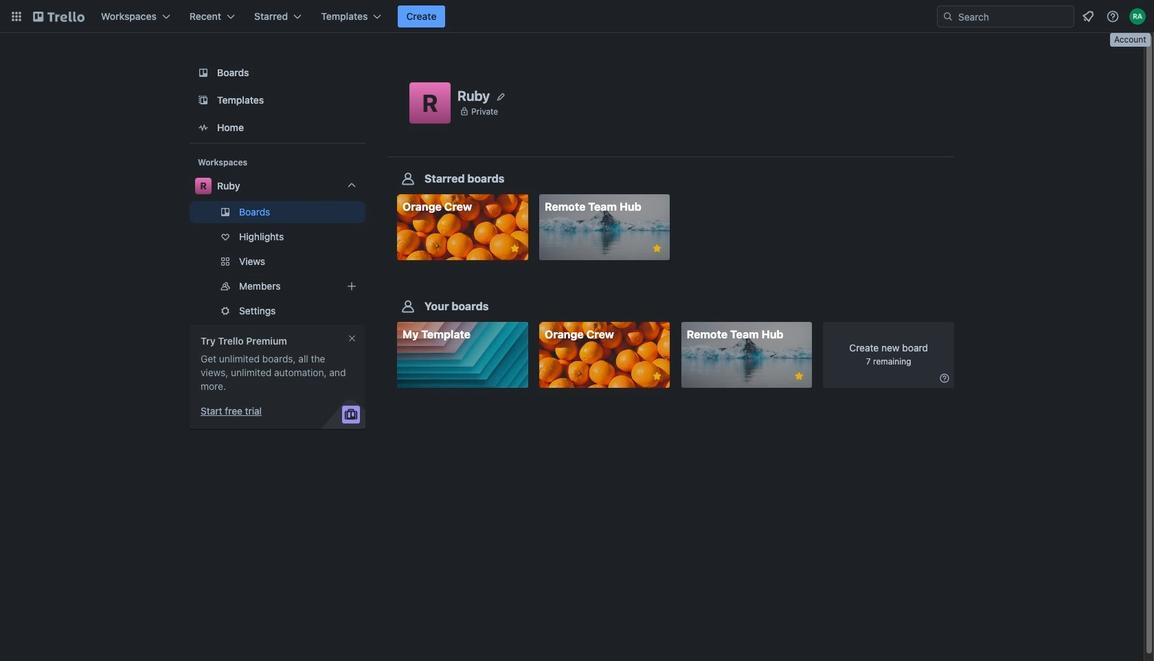 Task type: describe. For each thing, give the bounding box(es) containing it.
click to unstar this board. it will be removed from your starred list. image
[[793, 370, 805, 383]]

back to home image
[[33, 5, 84, 27]]

board image
[[195, 65, 212, 81]]

sm image
[[938, 372, 951, 386]]

primary element
[[0, 0, 1154, 33]]

ruby anderson (rubyanderson7) image
[[1129, 8, 1146, 25]]

template board image
[[195, 92, 212, 109]]

add image
[[343, 278, 360, 295]]



Task type: vqa. For each thing, say whether or not it's contained in the screenshot.
template board image
yes



Task type: locate. For each thing, give the bounding box(es) containing it.
home image
[[195, 120, 212, 136]]

search image
[[942, 11, 953, 22]]

tooltip
[[1110, 33, 1150, 46]]

open information menu image
[[1106, 10, 1120, 23]]

0 notifications image
[[1080, 8, 1096, 25]]

Search field
[[953, 7, 1074, 26]]



